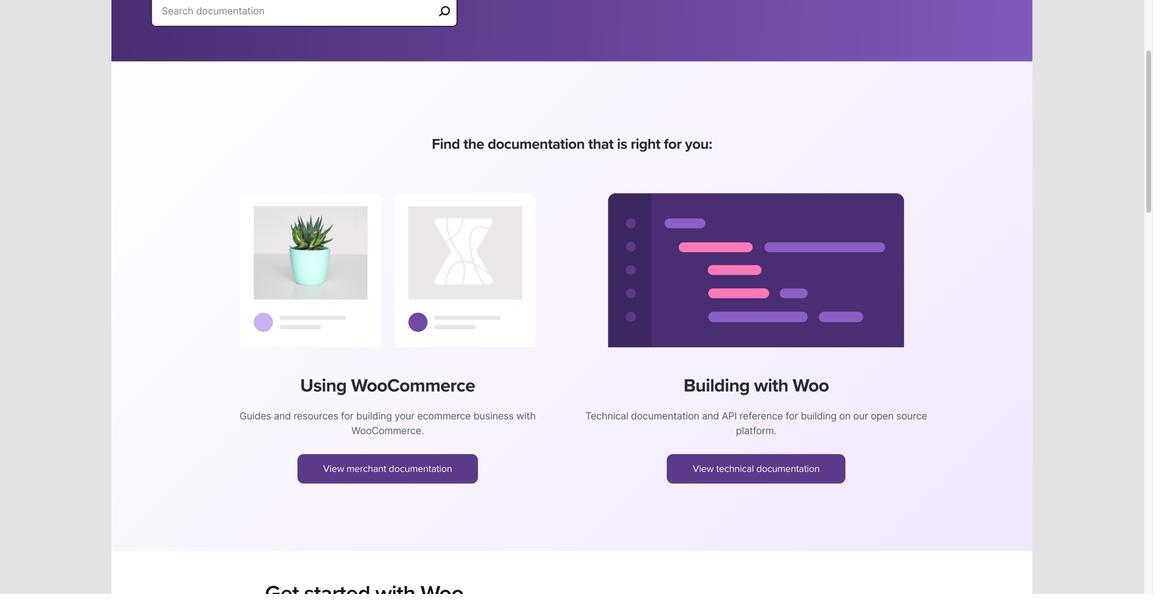 Task type: locate. For each thing, give the bounding box(es) containing it.
0 horizontal spatial for
[[341, 410, 354, 422]]

that
[[588, 135, 614, 153]]

and right the 'guides'
[[274, 410, 291, 422]]

and
[[274, 410, 291, 422], [702, 410, 719, 422]]

documentation inside the view merchant documentation 'link'
[[389, 463, 452, 475]]

documentation inside technical documentation and api reference for building on our open source platform.
[[631, 410, 699, 422]]

with right business
[[516, 410, 536, 422]]

building inside guides and resources for building your ecommerce business with woocommerce.
[[356, 410, 392, 422]]

documentation inside the view technical documentation link
[[756, 463, 820, 475]]

for left you:
[[664, 135, 682, 153]]

0 horizontal spatial building
[[356, 410, 392, 422]]

building
[[356, 410, 392, 422], [801, 410, 837, 422]]

illustration of lines of development code image
[[608, 193, 904, 347]]

2 building from the left
[[801, 410, 837, 422]]

2 horizontal spatial for
[[786, 410, 798, 422]]

view for using
[[323, 463, 344, 475]]

0 vertical spatial with
[[754, 375, 788, 397]]

building
[[684, 375, 750, 397]]

for inside guides and resources for building your ecommerce business with woocommerce.
[[341, 410, 354, 422]]

1 horizontal spatial and
[[702, 410, 719, 422]]

view left technical
[[693, 463, 714, 475]]

for right reference
[[786, 410, 798, 422]]

and inside technical documentation and api reference for building on our open source platform.
[[702, 410, 719, 422]]

source
[[896, 410, 927, 422]]

the
[[463, 135, 484, 153]]

merchant
[[347, 463, 386, 475]]

1 horizontal spatial view
[[693, 463, 714, 475]]

building left on
[[801, 410, 837, 422]]

view inside 'link'
[[323, 463, 344, 475]]

for
[[664, 135, 682, 153], [341, 410, 354, 422], [786, 410, 798, 422]]

view
[[323, 463, 344, 475], [693, 463, 714, 475]]

1 and from the left
[[274, 410, 291, 422]]

1 horizontal spatial building
[[801, 410, 837, 422]]

woocommerce
[[351, 375, 475, 397]]

1 vertical spatial with
[[516, 410, 536, 422]]

2 view from the left
[[693, 463, 714, 475]]

0 horizontal spatial with
[[516, 410, 536, 422]]

documentation
[[488, 135, 585, 153], [631, 410, 699, 422], [389, 463, 452, 475], [756, 463, 820, 475]]

business
[[474, 410, 514, 422]]

with up reference
[[754, 375, 788, 397]]

0 horizontal spatial view
[[323, 463, 344, 475]]

find the documentation that is right for you:
[[432, 135, 712, 153]]

None search field
[[151, 0, 458, 42]]

1 view from the left
[[323, 463, 344, 475]]

view left merchant
[[323, 463, 344, 475]]

building up woocommerce.
[[356, 410, 392, 422]]

technical documentation and api reference for building on our open source platform.
[[585, 410, 927, 437]]

2 and from the left
[[702, 410, 719, 422]]

woocommerce.
[[351, 425, 424, 437]]

for right resources
[[341, 410, 354, 422]]

woo
[[793, 375, 829, 397]]

0 horizontal spatial and
[[274, 410, 291, 422]]

and left the api
[[702, 410, 719, 422]]

guides
[[240, 410, 271, 422]]

for inside technical documentation and api reference for building on our open source platform.
[[786, 410, 798, 422]]

api
[[722, 410, 737, 422]]

using
[[300, 375, 347, 397]]

1 building from the left
[[356, 410, 392, 422]]

illustration of two product cards, with a plan and an abstract shape image
[[240, 193, 536, 347]]

1 horizontal spatial with
[[754, 375, 788, 397]]

using woocommerce
[[300, 375, 475, 397]]

Search documentation search field
[[162, 2, 434, 20]]

platform.
[[736, 425, 777, 437]]

with
[[754, 375, 788, 397], [516, 410, 536, 422]]



Task type: describe. For each thing, give the bounding box(es) containing it.
resources
[[294, 410, 338, 422]]

view technical documentation
[[693, 463, 820, 475]]

view technical documentation link
[[667, 454, 846, 484]]

building with woo
[[684, 375, 829, 397]]

reference
[[740, 410, 783, 422]]

building inside technical documentation and api reference for building on our open source platform.
[[801, 410, 837, 422]]

is
[[617, 135, 627, 153]]

and inside guides and resources for building your ecommerce business with woocommerce.
[[274, 410, 291, 422]]

technical
[[585, 410, 628, 422]]

documentation for view merchant documentation
[[389, 463, 452, 475]]

your
[[395, 410, 415, 422]]

you:
[[685, 135, 712, 153]]

on
[[839, 410, 851, 422]]

our
[[853, 410, 868, 422]]

view merchant documentation
[[323, 463, 452, 475]]

find
[[432, 135, 460, 153]]

documentation for find the documentation that is right for you:
[[488, 135, 585, 153]]

with inside guides and resources for building your ecommerce business with woocommerce.
[[516, 410, 536, 422]]

right
[[631, 135, 660, 153]]

documentation for view technical documentation
[[756, 463, 820, 475]]

view merchant documentation link
[[297, 454, 478, 484]]

technical
[[716, 463, 754, 475]]

guides and resources for building your ecommerce business with woocommerce.
[[240, 410, 536, 437]]

open
[[871, 410, 894, 422]]

ecommerce
[[417, 410, 471, 422]]

1 horizontal spatial for
[[664, 135, 682, 153]]

view for building
[[693, 463, 714, 475]]



Task type: vqa. For each thing, say whether or not it's contained in the screenshot.
View merchant documentation Link
yes



